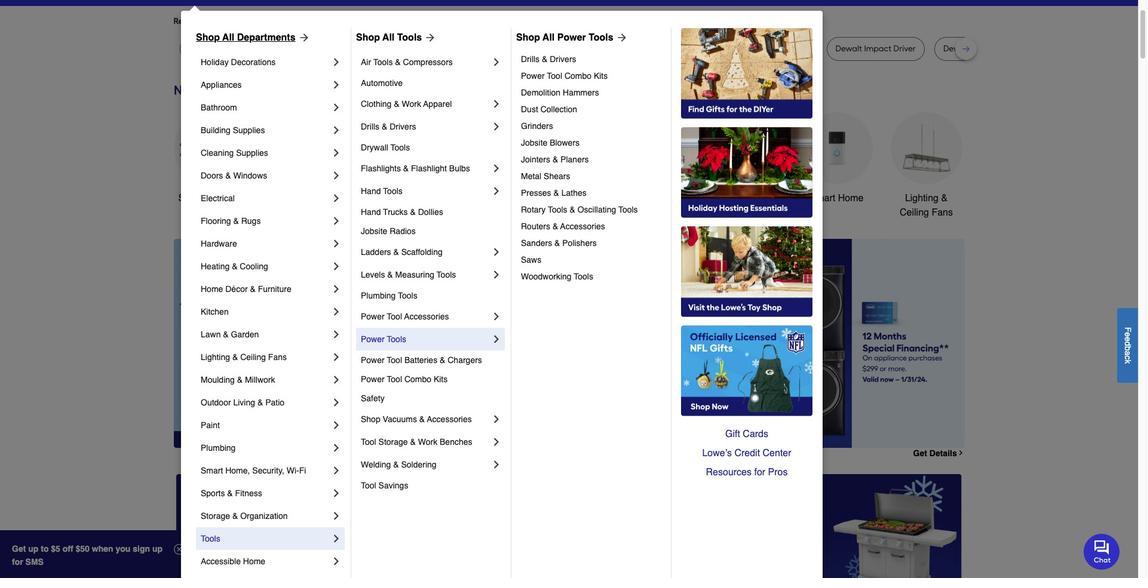 Task type: locate. For each thing, give the bounding box(es) containing it.
0 horizontal spatial impact
[[476, 44, 503, 54]]

sanders & polishers link
[[521, 235, 663, 252]]

levels & measuring tools link
[[361, 263, 490, 286]]

tools inside hand tools link
[[383, 186, 403, 196]]

0 horizontal spatial storage
[[201, 511, 230, 521]]

clothing & work apparel link
[[361, 93, 490, 115]]

chevron right image for flooring & rugs
[[330, 215, 342, 227]]

0 vertical spatial fans
[[932, 207, 953, 218]]

sanders & polishers
[[521, 238, 597, 248]]

arrow right image down more
[[295, 32, 310, 44]]

scroll to item #5 image
[[731, 426, 760, 431]]

1 impact from the left
[[476, 44, 503, 54]]

chevron right image for flashlights & flashlight bulbs
[[490, 162, 502, 174]]

2 arrow right image from the left
[[422, 32, 436, 44]]

shop up "impact driver bit"
[[516, 32, 540, 43]]

0 vertical spatial lighting
[[905, 193, 939, 204]]

outdoor down the moulding
[[201, 398, 231, 407]]

shop all power tools link
[[516, 30, 628, 45]]

drills & drivers down shop all power tools
[[521, 54, 576, 64]]

soldering
[[401, 460, 436, 470]]

shop
[[196, 32, 220, 43], [356, 32, 380, 43], [516, 32, 540, 43]]

0 vertical spatial jobsite
[[521, 138, 547, 148]]

chevron right image for power tool accessories
[[490, 311, 502, 323]]

planers
[[560, 155, 589, 164]]

arrow right image inside shop all tools link
[[422, 32, 436, 44]]

all inside 'shop all departments' link
[[222, 32, 234, 43]]

0 vertical spatial drills & drivers link
[[521, 51, 663, 68]]

storage up welding & soldering on the bottom left of the page
[[378, 437, 408, 447]]

bit up the air
[[359, 44, 369, 54]]

power tool combo kits up the demolition hammers
[[521, 71, 608, 81]]

accessories down plumbing tools link
[[404, 312, 449, 321]]

jobsite radios link
[[361, 222, 502, 241]]

c
[[1123, 355, 1133, 360]]

2 you from the left
[[388, 16, 402, 26]]

0 horizontal spatial drills
[[361, 122, 379, 131]]

accessible home link
[[201, 550, 330, 573]]

power tool batteries & chargers
[[361, 355, 482, 365]]

0 horizontal spatial drill
[[343, 44, 357, 54]]

1 vertical spatial accessories
[[404, 312, 449, 321]]

combo up "hammers"
[[564, 71, 591, 81]]

bit left the set
[[988, 44, 998, 54]]

drills down "impact driver bit"
[[521, 54, 540, 64]]

1 horizontal spatial arrow right image
[[942, 343, 954, 355]]

chevron right image
[[330, 79, 342, 91], [490, 121, 502, 133], [330, 124, 342, 136], [490, 162, 502, 174], [330, 170, 342, 182], [490, 185, 502, 197], [330, 192, 342, 204], [330, 215, 342, 227], [490, 246, 502, 258], [330, 260, 342, 272], [490, 269, 502, 281], [490, 311, 502, 323], [490, 333, 502, 345], [330, 374, 342, 386], [330, 419, 342, 431], [490, 436, 502, 448], [330, 442, 342, 454], [330, 487, 342, 499]]

chevron right image inside get details link
[[957, 449, 965, 457]]

1 arrow right image from the left
[[295, 32, 310, 44]]

dewalt for dewalt drill bit set
[[943, 44, 970, 54]]

1 vertical spatial supplies
[[236, 148, 268, 158]]

drivers
[[550, 54, 576, 64], [390, 122, 416, 131]]

power tool combo kits link down "power tool batteries & chargers"
[[361, 370, 502, 389]]

recommended
[[174, 16, 231, 26]]

chevron right image for levels & measuring tools
[[490, 269, 502, 281]]

plumbing for plumbing
[[201, 443, 236, 453]]

tools inside air tools & compressors link
[[373, 57, 393, 67]]

0 vertical spatial power tool combo kits link
[[521, 68, 663, 84]]

appliances
[[201, 80, 242, 90]]

chevron right image for moulding & millwork
[[330, 374, 342, 386]]

all for departments
[[222, 32, 234, 43]]

drills & drivers link down "apparel"
[[361, 115, 490, 138]]

0 horizontal spatial jobsite
[[361, 226, 387, 236]]

accessories for power tool accessories
[[404, 312, 449, 321]]

searches
[[233, 16, 268, 26]]

plumbing for plumbing tools
[[361, 291, 396, 300]]

work up welding & soldering link
[[418, 437, 437, 447]]

supplies up windows
[[236, 148, 268, 158]]

dewalt for dewalt drill bit
[[314, 44, 341, 54]]

kitchen link
[[201, 300, 330, 323]]

2 impact from the left
[[756, 44, 784, 54]]

all down "recommended searches for you" heading
[[543, 32, 555, 43]]

for left sms
[[12, 557, 23, 567]]

all inside shop all tools link
[[382, 32, 394, 43]]

power tool combo kits for power tool combo kits link to the bottom
[[361, 375, 448, 384]]

scaffolding
[[401, 247, 443, 257]]

1 vertical spatial decorations
[[453, 207, 504, 218]]

2 hand from the top
[[361, 207, 381, 217]]

arrow right image
[[613, 32, 628, 44], [942, 343, 954, 355]]

1 you from the left
[[282, 16, 296, 26]]

0 vertical spatial combo
[[564, 71, 591, 81]]

hand down flashlights
[[361, 186, 381, 196]]

collection
[[540, 105, 577, 114]]

0 horizontal spatial bit
[[359, 44, 369, 54]]

None search field
[[445, 0, 771, 7]]

jobsite radios
[[361, 226, 416, 236]]

power up the safety
[[361, 375, 385, 384]]

e up d
[[1123, 332, 1133, 337]]

0 horizontal spatial kitchen
[[201, 307, 229, 317]]

1 driver from the left
[[505, 44, 528, 54]]

shop all power tools
[[516, 32, 613, 43]]

2 dewalt from the left
[[686, 44, 713, 54]]

work left "apparel"
[[402, 99, 421, 109]]

bulbs
[[449, 164, 470, 173]]

up left to
[[28, 544, 38, 554]]

3 bit from the left
[[988, 44, 998, 54]]

1 up from the left
[[28, 544, 38, 554]]

power up demolition
[[521, 71, 545, 81]]

chevron right image for cleaning supplies
[[330, 147, 342, 159]]

0 horizontal spatial combo
[[404, 375, 431, 384]]

kitchen up lawn
[[201, 307, 229, 317]]

1 horizontal spatial you
[[388, 16, 402, 26]]

savings
[[378, 481, 408, 490]]

electrical
[[201, 194, 235, 203]]

1 vertical spatial smart
[[201, 466, 223, 476]]

chevron right image for ladders & scaffolding
[[490, 246, 502, 258]]

0 vertical spatial hand
[[361, 186, 381, 196]]

1 vertical spatial kitchen
[[201, 307, 229, 317]]

bit down shop all power tools
[[530, 44, 540, 54]]

drills for rightmost drills & drivers link
[[521, 54, 540, 64]]

0 vertical spatial plumbing
[[361, 291, 396, 300]]

1 horizontal spatial outdoor
[[623, 193, 658, 204]]

1 dewalt from the left
[[314, 44, 341, 54]]

power for 'power tools' link
[[361, 335, 385, 344]]

0 vertical spatial drills
[[521, 54, 540, 64]]

1 vertical spatial home
[[201, 284, 223, 294]]

impact for impact driver
[[756, 44, 784, 54]]

tools inside plumbing tools link
[[398, 291, 417, 300]]

up
[[28, 544, 38, 554], [152, 544, 163, 554]]

2 horizontal spatial driver
[[893, 44, 916, 54]]

bit for dewalt drill bit
[[359, 44, 369, 54]]

arrow right image up compressors
[[422, 32, 436, 44]]

lighting
[[905, 193, 939, 204], [201, 352, 230, 362]]

4 dewalt from the left
[[943, 44, 970, 54]]

plumbing down levels
[[361, 291, 396, 300]]

shop
[[178, 193, 201, 204], [361, 415, 380, 424]]

all up air tools & compressors
[[382, 32, 394, 43]]

lathes
[[561, 188, 586, 198]]

arrow right image for shop all tools
[[422, 32, 436, 44]]

accessible home
[[201, 557, 265, 566]]

storage down sports
[[201, 511, 230, 521]]

0 horizontal spatial you
[[282, 16, 296, 26]]

0 horizontal spatial plumbing
[[201, 443, 236, 453]]

2 horizontal spatial shop
[[516, 32, 540, 43]]

1 horizontal spatial plumbing
[[361, 291, 396, 300]]

0 vertical spatial storage
[[378, 437, 408, 447]]

outdoor tools & equipment link
[[622, 112, 693, 220]]

1 horizontal spatial bit
[[530, 44, 540, 54]]

1 horizontal spatial lighting & ceiling fans
[[900, 193, 953, 218]]

get details
[[913, 449, 957, 458]]

0 vertical spatial outdoor
[[623, 193, 658, 204]]

0 vertical spatial home
[[838, 193, 863, 204]]

cooling
[[240, 262, 268, 271]]

power
[[557, 32, 586, 43], [521, 71, 545, 81], [361, 312, 385, 321], [361, 335, 385, 344], [361, 355, 385, 365], [361, 375, 385, 384]]

1 horizontal spatial arrow right image
[[422, 32, 436, 44]]

tool for power tool batteries & chargers link at the left bottom of page
[[387, 355, 402, 365]]

2 horizontal spatial bit
[[988, 44, 998, 54]]

cleaning supplies
[[201, 148, 268, 158]]

chevron right image
[[330, 56, 342, 68], [490, 56, 502, 68], [490, 98, 502, 110], [330, 102, 342, 114], [330, 147, 342, 159], [330, 238, 342, 250], [330, 283, 342, 295], [330, 306, 342, 318], [330, 329, 342, 341], [330, 351, 342, 363], [330, 397, 342, 409], [490, 413, 502, 425], [957, 449, 965, 457], [490, 459, 502, 471], [330, 465, 342, 477], [330, 510, 342, 522], [330, 533, 342, 545], [330, 556, 342, 568]]

for up shop all tools
[[376, 16, 387, 26]]

1 horizontal spatial combo
[[564, 71, 591, 81]]

1 vertical spatial drills & drivers link
[[361, 115, 490, 138]]

dewalt drill bit
[[314, 44, 369, 54]]

smart
[[810, 193, 835, 204], [201, 466, 223, 476]]

2 bit from the left
[[530, 44, 540, 54]]

get inside get up to $5 off $50 when you sign up for sms
[[12, 544, 26, 554]]

1 vertical spatial work
[[418, 437, 437, 447]]

0 vertical spatial bathroom
[[201, 103, 237, 112]]

kits for power tool combo kits link to the bottom
[[434, 375, 448, 384]]

drills for drills & drivers link to the bottom
[[361, 122, 379, 131]]

tools link
[[353, 112, 424, 205], [201, 528, 330, 550]]

hand down hand tools on the left top of page
[[361, 207, 381, 217]]

sports & fitness link
[[201, 482, 330, 505]]

e up the 'b'
[[1123, 337, 1133, 341]]

0 horizontal spatial kits
[[434, 375, 448, 384]]

get
[[913, 449, 927, 458], [12, 544, 26, 554]]

faucets
[[568, 193, 602, 204]]

shop left electrical
[[178, 193, 201, 204]]

chevron right image for smart home, security, wi-fi
[[330, 465, 342, 477]]

drivers down shop all power tools
[[550, 54, 576, 64]]

jobsite inside 'link'
[[521, 138, 547, 148]]

0 horizontal spatial arrow right image
[[295, 32, 310, 44]]

trucks
[[383, 207, 408, 217]]

hand trucks & dollies
[[361, 207, 443, 217]]

tool
[[547, 71, 562, 81], [387, 312, 402, 321], [387, 355, 402, 365], [387, 375, 402, 384], [361, 437, 376, 447], [361, 481, 376, 490]]

chevron right image for lighting & ceiling fans
[[330, 351, 342, 363]]

0 horizontal spatial smart
[[201, 466, 223, 476]]

0 horizontal spatial outdoor
[[201, 398, 231, 407]]

2 drill from the left
[[715, 44, 729, 54]]

power tool accessories
[[361, 312, 449, 321]]

1 horizontal spatial kitchen
[[534, 193, 565, 204]]

all inside shop all power tools link
[[543, 32, 555, 43]]

kits up demolition hammers link
[[594, 71, 608, 81]]

you up shop all tools link
[[388, 16, 402, 26]]

2 horizontal spatial impact
[[864, 44, 891, 54]]

dewalt for dewalt impact driver
[[835, 44, 862, 54]]

more suggestions for you
[[306, 16, 402, 26]]

tools inside levels & measuring tools link
[[437, 270, 456, 280]]

get left details
[[913, 449, 927, 458]]

impact for impact driver bit
[[476, 44, 503, 54]]

drills & drivers up drywall tools
[[361, 122, 416, 131]]

presses
[[521, 188, 551, 198]]

0 vertical spatial ceiling
[[900, 207, 929, 218]]

kitchen
[[534, 193, 565, 204], [201, 307, 229, 317]]

presses & lathes
[[521, 188, 586, 198]]

windows
[[233, 171, 267, 180]]

woodworking tools
[[521, 272, 593, 281]]

moulding
[[201, 375, 235, 385]]

1 vertical spatial plumbing
[[201, 443, 236, 453]]

jobsite for jobsite blowers
[[521, 138, 547, 148]]

1 drill from the left
[[343, 44, 357, 54]]

dust collection
[[521, 105, 577, 114]]

arrow right image
[[295, 32, 310, 44], [422, 32, 436, 44]]

home for accessible home
[[243, 557, 265, 566]]

1 bit from the left
[[359, 44, 369, 54]]

chevron right image for bathroom
[[330, 102, 342, 114]]

combo down "batteries"
[[404, 375, 431, 384]]

supplies up 'cleaning supplies'
[[233, 125, 265, 135]]

more suggestions for you link
[[306, 16, 412, 27]]

drill for dewalt drill bit
[[343, 44, 357, 54]]

0 horizontal spatial ceiling
[[240, 352, 266, 362]]

smart home
[[810, 193, 863, 204]]

1 vertical spatial shop
[[361, 415, 380, 424]]

3 drill from the left
[[972, 44, 986, 54]]

decorations down 'shop all departments' link on the top of the page
[[231, 57, 276, 67]]

ladders
[[361, 247, 391, 257]]

grinders link
[[521, 118, 663, 134]]

outdoor inside the outdoor tools & equipment
[[623, 193, 658, 204]]

1 horizontal spatial fans
[[932, 207, 953, 218]]

0 horizontal spatial power tool combo kits link
[[361, 370, 502, 389]]

all for tools
[[382, 32, 394, 43]]

all left deals
[[203, 193, 213, 204]]

all down recommended searches for you
[[222, 32, 234, 43]]

drivers down clothing & work apparel
[[390, 122, 416, 131]]

tools inside 'power tools' link
[[387, 335, 406, 344]]

2 horizontal spatial drill
[[972, 44, 986, 54]]

2 horizontal spatial home
[[838, 193, 863, 204]]

shop down the safety
[[361, 415, 380, 424]]

chevron right image for appliances
[[330, 79, 342, 91]]

0 vertical spatial get
[[913, 449, 927, 458]]

power tool combo kits link up "hammers"
[[521, 68, 663, 84]]

0 horizontal spatial get
[[12, 544, 26, 554]]

flooring & rugs link
[[201, 210, 330, 232]]

1 horizontal spatial driver
[[786, 44, 808, 54]]

drills
[[521, 54, 540, 64], [361, 122, 379, 131]]

1 vertical spatial power tool combo kits
[[361, 375, 448, 384]]

2 up from the left
[[152, 544, 163, 554]]

moulding & millwork link
[[201, 369, 330, 391]]

jobsite
[[521, 138, 547, 148], [361, 226, 387, 236]]

supplies for cleaning supplies
[[236, 148, 268, 158]]

1 vertical spatial ceiling
[[240, 352, 266, 362]]

0 vertical spatial tools link
[[353, 112, 424, 205]]

d
[[1123, 341, 1133, 346]]

hand tools
[[361, 186, 403, 196]]

get up sms
[[12, 544, 26, 554]]

1 vertical spatial tools link
[[201, 528, 330, 550]]

power down "recommended searches for you" heading
[[557, 32, 586, 43]]

power for power tool combo kits link to the bottom
[[361, 375, 385, 384]]

dewalt drill
[[686, 44, 729, 54]]

0 horizontal spatial shop
[[196, 32, 220, 43]]

1 horizontal spatial ceiling
[[900, 207, 929, 218]]

2 vertical spatial accessories
[[427, 415, 472, 424]]

smart for smart home, security, wi-fi
[[201, 466, 223, 476]]

accessories for routers & accessories
[[560, 222, 605, 231]]

power up the power tools
[[361, 312, 385, 321]]

outdoor up equipment
[[623, 193, 658, 204]]

1 shop from the left
[[196, 32, 220, 43]]

0 horizontal spatial shop
[[178, 193, 201, 204]]

chevron right image for building supplies
[[330, 124, 342, 136]]

tool storage & work benches
[[361, 437, 472, 447]]

kits down power tool batteries & chargers link at the left bottom of page
[[434, 375, 448, 384]]

drill for dewalt drill
[[715, 44, 729, 54]]

3 dewalt from the left
[[835, 44, 862, 54]]

power tool combo kits link
[[521, 68, 663, 84], [361, 370, 502, 389]]

0 vertical spatial decorations
[[231, 57, 276, 67]]

3 shop from the left
[[516, 32, 540, 43]]

decorations for christmas
[[453, 207, 504, 218]]

1 horizontal spatial bathroom
[[726, 193, 768, 204]]

1 vertical spatial kits
[[434, 375, 448, 384]]

0 vertical spatial power tool combo kits
[[521, 71, 608, 81]]

up right sign
[[152, 544, 163, 554]]

kitchen up rotary
[[534, 193, 565, 204]]

1 horizontal spatial jobsite
[[521, 138, 547, 148]]

&
[[542, 54, 547, 64], [395, 57, 401, 67], [394, 99, 399, 109], [382, 122, 387, 131], [553, 155, 558, 164], [403, 164, 409, 173], [225, 171, 231, 180], [553, 188, 559, 198], [685, 193, 692, 204], [941, 193, 948, 204], [570, 205, 575, 214], [410, 207, 416, 217], [233, 216, 239, 226], [553, 222, 558, 231], [554, 238, 560, 248], [393, 247, 399, 257], [232, 262, 237, 271], [387, 270, 393, 280], [250, 284, 256, 294], [223, 330, 229, 339], [232, 352, 238, 362], [440, 355, 445, 365], [237, 375, 243, 385], [257, 398, 263, 407], [419, 415, 425, 424], [410, 437, 416, 447], [393, 460, 399, 470], [227, 489, 233, 498], [232, 511, 238, 521]]

power tool combo kits down "batteries"
[[361, 375, 448, 384]]

1 vertical spatial lighting & ceiling fans
[[201, 352, 287, 362]]

dewalt
[[314, 44, 341, 54], [686, 44, 713, 54], [835, 44, 862, 54], [943, 44, 970, 54]]

shop down more suggestions for you link
[[356, 32, 380, 43]]

0 horizontal spatial up
[[28, 544, 38, 554]]

departments
[[237, 32, 295, 43]]

hand inside "link"
[[361, 207, 381, 217]]

1 hand from the top
[[361, 186, 381, 196]]

chevron right image for hand tools
[[490, 185, 502, 197]]

patio
[[265, 398, 284, 407]]

0 horizontal spatial driver
[[505, 44, 528, 54]]

tool for power tool accessories link
[[387, 312, 402, 321]]

all inside shop all deals link
[[203, 193, 213, 204]]

1 horizontal spatial power tool combo kits
[[521, 71, 608, 81]]

drills & drivers link down shop all power tools link
[[521, 51, 663, 68]]

jobsite up jointers
[[521, 138, 547, 148]]

chevron right image for paint
[[330, 419, 342, 431]]

dollies
[[418, 207, 443, 217]]

work inside tool storage & work benches link
[[418, 437, 437, 447]]

home
[[838, 193, 863, 204], [201, 284, 223, 294], [243, 557, 265, 566]]

tools
[[397, 32, 422, 43], [589, 32, 613, 43], [373, 57, 393, 67], [391, 143, 410, 152], [383, 186, 403, 196], [377, 193, 400, 204], [660, 193, 683, 204], [548, 205, 567, 214], [618, 205, 638, 214], [437, 270, 456, 280], [574, 272, 593, 281], [398, 291, 417, 300], [387, 335, 406, 344], [201, 534, 220, 544]]

1 vertical spatial lighting
[[201, 352, 230, 362]]

building
[[201, 125, 230, 135]]

power left arrow left image
[[361, 335, 385, 344]]

shop for shop all power tools
[[516, 32, 540, 43]]

1 vertical spatial combo
[[404, 375, 431, 384]]

accessories up polishers
[[560, 222, 605, 231]]

hand
[[361, 186, 381, 196], [361, 207, 381, 217]]

1 vertical spatial hand
[[361, 207, 381, 217]]

1 horizontal spatial shop
[[356, 32, 380, 43]]

chat invite button image
[[1084, 533, 1120, 570]]

decorations down christmas
[[453, 207, 504, 218]]

credit
[[734, 448, 760, 459]]

1 horizontal spatial drills
[[521, 54, 540, 64]]

1 vertical spatial lighting & ceiling fans link
[[201, 346, 330, 369]]

lawn & garden link
[[201, 323, 330, 346]]

all for power
[[543, 32, 555, 43]]

1 horizontal spatial shop
[[361, 415, 380, 424]]

drills up the drywall
[[361, 122, 379, 131]]

find gifts for the diyer. image
[[681, 28, 812, 119]]

arrow right image inside 'shop all departments' link
[[295, 32, 310, 44]]

safety
[[361, 394, 385, 403]]

vacuums
[[383, 415, 417, 424]]

power down the power tools
[[361, 355, 385, 365]]

you left more
[[282, 16, 296, 26]]

1 horizontal spatial kits
[[594, 71, 608, 81]]

plumbing down paint
[[201, 443, 236, 453]]

chevron right image for air tools & compressors
[[490, 56, 502, 68]]

chevron right image for holiday decorations
[[330, 56, 342, 68]]

chevron right image for drills & drivers
[[490, 121, 502, 133]]

1 horizontal spatial decorations
[[453, 207, 504, 218]]

chevron right image for kitchen
[[330, 306, 342, 318]]

shop down 'recommended'
[[196, 32, 220, 43]]

building supplies
[[201, 125, 265, 135]]

accessories up the benches on the bottom left of the page
[[427, 415, 472, 424]]

0 horizontal spatial drills & drivers link
[[361, 115, 490, 138]]

outdoor for outdoor tools & equipment
[[623, 193, 658, 204]]

2 shop from the left
[[356, 32, 380, 43]]

chevron right image for home décor & furniture
[[330, 283, 342, 295]]

chevron right image for power tools
[[490, 333, 502, 345]]

power tool combo kits for the rightmost power tool combo kits link
[[521, 71, 608, 81]]

2 driver from the left
[[786, 44, 808, 54]]

jobsite up ladders
[[361, 226, 387, 236]]

chevron right image for storage & organization
[[330, 510, 342, 522]]



Task type: vqa. For each thing, say whether or not it's contained in the screenshot.
Bathroom to the left
yes



Task type: describe. For each thing, give the bounding box(es) containing it.
lowe's credit center
[[702, 448, 791, 459]]

jointers
[[521, 155, 550, 164]]

you for recommended searches for you
[[282, 16, 296, 26]]

sms
[[25, 557, 44, 567]]

chargers
[[448, 355, 482, 365]]

get for get details
[[913, 449, 927, 458]]

shears
[[544, 171, 570, 181]]

chevron right image for sports & fitness
[[330, 487, 342, 499]]

0 horizontal spatial bathroom
[[201, 103, 237, 112]]

chevron right image for electrical
[[330, 192, 342, 204]]

officially licensed n f l gifts. shop now. image
[[681, 326, 812, 416]]

tool for power tool combo kits link to the bottom
[[387, 375, 402, 384]]

chevron right image for tools
[[330, 533, 342, 545]]

kitchen for kitchen
[[201, 307, 229, 317]]

tools inside the outdoor tools & equipment
[[660, 193, 683, 204]]

0 horizontal spatial bathroom link
[[201, 96, 330, 119]]

kitchen for kitchen faucets
[[534, 193, 565, 204]]

1 horizontal spatial drills & drivers link
[[521, 51, 663, 68]]

outdoor living & patio link
[[201, 391, 330, 414]]

levels & measuring tools
[[361, 270, 456, 280]]

work inside clothing & work apparel 'link'
[[402, 99, 421, 109]]

1 e from the top
[[1123, 332, 1133, 337]]

hammers
[[563, 88, 599, 97]]

0 vertical spatial lighting & ceiling fans
[[900, 193, 953, 218]]

tools inside woodworking tools link
[[574, 272, 593, 281]]

shop all tools link
[[356, 30, 436, 45]]

chevron right image for heating & cooling
[[330, 260, 342, 272]]

resources for pros link
[[681, 463, 812, 482]]

tool for the rightmost power tool combo kits link
[[547, 71, 562, 81]]

clothing
[[361, 99, 392, 109]]

decorations for holiday
[[231, 57, 276, 67]]

presses & lathes link
[[521, 185, 663, 201]]

cards
[[743, 429, 768, 440]]

resources for pros
[[706, 467, 788, 478]]

up to 35 percent off select small appliances. image
[[444, 474, 694, 578]]

tool storage & work benches link
[[361, 431, 490, 453]]

gift cards
[[725, 429, 768, 440]]

suggestions
[[327, 16, 374, 26]]

chevron right image for doors & windows
[[330, 170, 342, 182]]

up to 30 percent off select grills and accessories. image
[[713, 474, 962, 578]]

1 vertical spatial drivers
[[390, 122, 416, 131]]

center
[[763, 448, 791, 459]]

off
[[63, 544, 73, 554]]

heating & cooling
[[201, 262, 268, 271]]

home,
[[225, 466, 250, 476]]

a
[[1123, 351, 1133, 355]]

metal
[[521, 171, 541, 181]]

drywall tools link
[[361, 138, 502, 157]]

kitchen faucets
[[534, 193, 602, 204]]

for inside get up to $5 off $50 when you sign up for sms
[[12, 557, 23, 567]]

doors & windows
[[201, 171, 267, 180]]

combo for the rightmost power tool combo kits link
[[564, 71, 591, 81]]

air tools & compressors
[[361, 57, 453, 67]]

1 horizontal spatial tools link
[[353, 112, 424, 205]]

for left pros
[[754, 467, 765, 478]]

tools inside shop all tools link
[[397, 32, 422, 43]]

b
[[1123, 346, 1133, 351]]

demolition hammers
[[521, 88, 599, 97]]

chevron right image for hardware
[[330, 238, 342, 250]]

2 e from the top
[[1123, 337, 1133, 341]]

sign
[[133, 544, 150, 554]]

bit for dewalt drill bit set
[[988, 44, 998, 54]]

k
[[1123, 360, 1133, 364]]

living
[[233, 398, 255, 407]]

tools inside shop all power tools link
[[589, 32, 613, 43]]

smart home link
[[801, 112, 873, 205]]

get up to 2 free select tools or batteries when you buy 1 with select purchases. image
[[176, 474, 425, 578]]

1 vertical spatial power tool combo kits link
[[361, 370, 502, 389]]

holiday decorations link
[[201, 51, 330, 73]]

power for power tool accessories link
[[361, 312, 385, 321]]

automotive
[[361, 78, 403, 88]]

bit for impact driver bit
[[530, 44, 540, 54]]

shop for shop all tools
[[356, 32, 380, 43]]

combo for power tool combo kits link to the bottom
[[404, 375, 431, 384]]

cleaning supplies link
[[201, 142, 330, 164]]

when
[[92, 544, 113, 554]]

1 horizontal spatial drills & drivers
[[521, 54, 576, 64]]

smart home, security, wi-fi
[[201, 466, 306, 476]]

outdoor living & patio
[[201, 398, 284, 407]]

get for get up to $5 off $50 when you sign up for sms
[[12, 544, 26, 554]]

drill for dewalt drill bit set
[[972, 44, 986, 54]]

jobsite for jobsite radios
[[361, 226, 387, 236]]

visit the lowe's toy shop. image
[[681, 226, 812, 317]]

1 horizontal spatial bathroom link
[[711, 112, 783, 205]]

you for more suggestions for you
[[388, 16, 402, 26]]

hand for hand trucks & dollies
[[361, 207, 381, 217]]

3 driver from the left
[[893, 44, 916, 54]]

paint
[[201, 421, 220, 430]]

3 impact from the left
[[864, 44, 891, 54]]

woodworking tools link
[[521, 268, 663, 285]]

fi
[[299, 466, 306, 476]]

0 horizontal spatial lighting & ceiling fans
[[201, 352, 287, 362]]

clothing & work apparel
[[361, 99, 452, 109]]

chevron right image for plumbing
[[330, 442, 342, 454]]

chevron right image for tool storage & work benches
[[490, 436, 502, 448]]

arrow right image for shop all departments
[[295, 32, 310, 44]]

driver for impact driver
[[786, 44, 808, 54]]

1 horizontal spatial storage
[[378, 437, 408, 447]]

shop for shop all departments
[[196, 32, 220, 43]]

1 vertical spatial fans
[[268, 352, 287, 362]]

& inside 'link'
[[394, 99, 399, 109]]

details
[[929, 449, 957, 458]]

home for smart home
[[838, 193, 863, 204]]

0 horizontal spatial lighting & ceiling fans link
[[201, 346, 330, 369]]

1 horizontal spatial lighting & ceiling fans link
[[890, 112, 962, 220]]

hand tools link
[[361, 180, 490, 203]]

all for deals
[[203, 193, 213, 204]]

1 horizontal spatial power tool combo kits link
[[521, 68, 663, 84]]

up to 30 percent off select major appliances. plus, save up to an extra $750 on major appliances. image
[[386, 239, 965, 448]]

arrow left image
[[396, 343, 408, 355]]

shop all departments
[[196, 32, 295, 43]]

levels
[[361, 270, 385, 280]]

shop all deals link
[[174, 112, 245, 205]]

saws link
[[521, 252, 663, 268]]

new deals every day during 25 days of deals image
[[174, 80, 965, 100]]

chevron right image for outdoor living & patio
[[330, 397, 342, 409]]

chevron right image for accessible home
[[330, 556, 342, 568]]

scroll to item #4 image
[[703, 426, 731, 431]]

kits for the rightmost power tool combo kits link
[[594, 71, 608, 81]]

impact driver bit
[[476, 44, 540, 54]]

home décor & furniture
[[201, 284, 291, 294]]

building supplies link
[[201, 119, 330, 142]]

get details link
[[913, 449, 965, 458]]

sanders
[[521, 238, 552, 248]]

chevron right image for shop vacuums & accessories
[[490, 413, 502, 425]]

outdoor for outdoor living & patio
[[201, 398, 231, 407]]

christmas decorations
[[453, 193, 504, 218]]

grinders
[[521, 121, 553, 131]]

dewalt drill bit set
[[943, 44, 1012, 54]]

f
[[1123, 327, 1133, 332]]

doors & windows link
[[201, 164, 330, 187]]

power for power tool batteries & chargers link at the left bottom of page
[[361, 355, 385, 365]]

safety link
[[361, 389, 502, 408]]

rotary tools & oscillating tools link
[[521, 201, 663, 218]]

tools inside drywall tools link
[[391, 143, 410, 152]]

1 horizontal spatial lighting
[[905, 193, 939, 204]]

supplies for building supplies
[[233, 125, 265, 135]]

paint link
[[201, 414, 330, 437]]

demolition
[[521, 88, 560, 97]]

0 horizontal spatial lighting
[[201, 352, 230, 362]]

shop these last-minute gifts. $99 or less. quantities are limited and won't last. image
[[174, 239, 367, 448]]

cleaning
[[201, 148, 234, 158]]

power tool accessories link
[[361, 305, 490, 328]]

drywall tools
[[361, 143, 410, 152]]

& inside the outdoor tools & equipment
[[685, 193, 692, 204]]

chevron right image for lawn & garden
[[330, 329, 342, 341]]

hardware
[[201, 239, 237, 249]]

routers & accessories link
[[521, 218, 663, 235]]

1 vertical spatial storage
[[201, 511, 230, 521]]

0 horizontal spatial tools link
[[201, 528, 330, 550]]

smart for smart home
[[810, 193, 835, 204]]

holiday hosting essentials. image
[[681, 127, 812, 218]]

0 horizontal spatial home
[[201, 284, 223, 294]]

lowe's
[[702, 448, 732, 459]]

smart home, security, wi-fi link
[[201, 459, 330, 482]]

power for the rightmost power tool combo kits link
[[521, 71, 545, 81]]

jointers & planers link
[[521, 151, 663, 168]]

pros
[[768, 467, 788, 478]]

christmas decorations link
[[442, 112, 514, 220]]

flashlights & flashlight bulbs link
[[361, 157, 490, 180]]

flashlights
[[361, 164, 401, 173]]

shop for shop vacuums & accessories
[[361, 415, 380, 424]]

driver for impact driver bit
[[505, 44, 528, 54]]

welding & soldering link
[[361, 453, 490, 476]]

dewalt for dewalt drill
[[686, 44, 713, 54]]

arrow right image inside shop all power tools link
[[613, 32, 628, 44]]

recommended searches for you heading
[[174, 16, 965, 27]]

1 vertical spatial drills & drivers
[[361, 122, 416, 131]]

1 vertical spatial arrow right image
[[942, 343, 954, 355]]

flooring
[[201, 216, 231, 226]]

flashlight
[[411, 164, 447, 173]]

chevron right image for welding & soldering
[[490, 459, 502, 471]]

shop for shop all deals
[[178, 193, 201, 204]]

jobsite blowers link
[[521, 134, 663, 151]]

for up departments
[[270, 16, 280, 26]]

measuring
[[395, 270, 434, 280]]

shop all tools
[[356, 32, 422, 43]]

hand for hand tools
[[361, 186, 381, 196]]

appliances link
[[201, 73, 330, 96]]

0 vertical spatial drivers
[[550, 54, 576, 64]]

plumbing tools
[[361, 291, 417, 300]]

chevron right image for clothing & work apparel
[[490, 98, 502, 110]]

dust
[[521, 105, 538, 114]]

scroll to item #2 image
[[645, 426, 674, 431]]

apparel
[[423, 99, 452, 109]]



